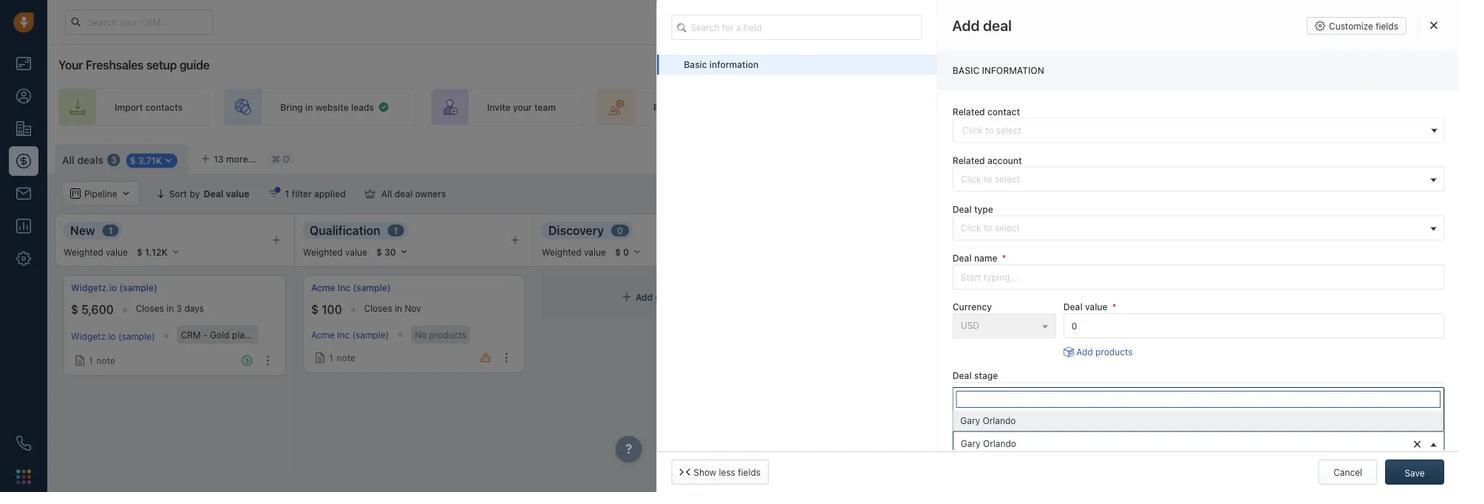 Task type: describe. For each thing, give the bounding box(es) containing it.
deals
[[77, 154, 103, 166]]

3 for deals
[[111, 155, 117, 165]]

website
[[316, 102, 349, 112]]

customize
[[1330, 21, 1374, 31]]

⌘
[[272, 154, 280, 164]]

deal
[[984, 17, 1012, 34]]

all for deal
[[381, 189, 392, 199]]

related account
[[953, 155, 1022, 165]]

2 gary orlando from the top
[[961, 438, 1016, 448]]

2 widgetz.io (sample) from the top
[[71, 331, 155, 342]]

click to select button for related account
[[953, 166, 1445, 192]]

add for add products
[[1077, 347, 1093, 357]]

closes in 6 days
[[1072, 304, 1140, 314]]

all deal owners button
[[356, 181, 456, 206]]

currency
[[953, 302, 992, 312]]

3,200
[[1018, 303, 1050, 317]]

fields inside button
[[1377, 21, 1399, 31]]

name
[[974, 253, 998, 263]]

your
[[58, 58, 83, 72]]

crm - gold plan monthly (sample) for $ 3,200
[[1112, 330, 1256, 340]]

deal for deal name *
[[953, 253, 972, 263]]

2 your from the left
[[718, 102, 737, 112]]

create sales sequence
[[858, 102, 955, 112]]

plan for 5,600
[[232, 330, 250, 340]]

bring
[[280, 102, 303, 112]]

information inside "link"
[[710, 60, 759, 70]]

invite your team
[[487, 102, 556, 112]]

quotas
[[1262, 189, 1293, 199]]

phone element
[[9, 429, 38, 459]]

related for related account
[[953, 155, 985, 165]]

select for deal type
[[995, 222, 1020, 233]]

add products link
[[1064, 346, 1133, 358]]

basic information inside "link"
[[684, 60, 759, 70]]

deal type
[[953, 204, 993, 214]]

13
[[214, 154, 224, 164]]

create sales sequence link
[[802, 89, 982, 126]]

1 down all deals 3
[[108, 226, 113, 236]]

usd
[[961, 320, 980, 331]]

add deal
[[953, 17, 1012, 34]]

1 horizontal spatial basic
[[953, 65, 980, 75]]

(sample) up closes in 3 days
[[119, 283, 157, 293]]

show less fields button
[[672, 460, 769, 485]]

nov
[[405, 304, 421, 314]]

sales
[[889, 102, 911, 112]]

$ 5,600
[[71, 303, 114, 317]]

o
[[283, 154, 289, 164]]

1 team from the left
[[535, 102, 556, 112]]

import contacts
[[115, 102, 183, 112]]

products for no products
[[429, 330, 467, 340]]

$ 100
[[311, 303, 342, 317]]

forecasting
[[1313, 189, 1364, 199]]

click to select for type
[[961, 222, 1020, 233]]

sales owner
[[953, 420, 1005, 430]]

(sample) up closes in nov
[[353, 283, 391, 293]]

deal for deal type
[[953, 204, 972, 214]]

1 acme from the top
[[311, 283, 335, 293]]

6
[[1113, 304, 1118, 314]]

1 inc from the top
[[338, 283, 351, 293]]

⌘ o
[[272, 154, 289, 164]]

add products
[[1077, 347, 1133, 357]]

add
[[953, 17, 980, 34]]

gary orlando list box
[[954, 411, 1444, 431]]

Start typing... text field
[[953, 264, 1445, 289]]

×
[[1413, 434, 1422, 452]]

gary inside option
[[961, 416, 981, 426]]

closes for 3,200
[[1072, 304, 1100, 314]]

less
[[719, 467, 736, 478]]

bring in website leads
[[280, 102, 374, 112]]

all deals 3
[[62, 154, 117, 166]]

$ 3,200
[[1007, 303, 1050, 317]]

more...
[[226, 154, 256, 164]]

setup
[[146, 58, 177, 72]]

deal value *
[[1064, 302, 1117, 312]]

closes for 100
[[364, 304, 393, 314]]

none search field inside dialog
[[672, 15, 923, 40]]

click for related
[[961, 173, 982, 184]]

13 more...
[[214, 154, 256, 164]]

sequence
[[914, 102, 955, 112]]

deal stage
[[953, 371, 998, 381]]

to for related account
[[984, 173, 992, 184]]

gold for $ 5,600
[[210, 330, 230, 340]]

note for $ 100
[[337, 353, 356, 363]]

100
[[322, 303, 342, 317]]

discovery
[[549, 223, 604, 237]]

type
[[974, 204, 993, 214]]

days for $ 5,600
[[184, 304, 204, 314]]

invite your team link
[[431, 89, 583, 126]]

1 filter applied button
[[259, 181, 356, 206]]

show less fields
[[694, 467, 761, 478]]

contacts
[[145, 102, 183, 112]]

- for $ 5,600
[[203, 330, 208, 340]]

send email image
[[1314, 16, 1324, 28]]

2 techcave (sample) from the top
[[1007, 331, 1086, 342]]

contact
[[988, 106, 1020, 116]]

to for deal type
[[984, 222, 992, 233]]

and
[[1295, 189, 1311, 199]]

$ for $ 100
[[311, 303, 319, 317]]

deal for add
[[656, 292, 674, 302]]

2 widgetz.io (sample) link from the top
[[71, 331, 155, 342]]

$ for $ 3,200
[[1007, 303, 1015, 317]]

save button
[[1386, 460, 1445, 485]]

save
[[1406, 468, 1426, 479]]

crm - gold plan monthly (sample) for $ 5,600
[[181, 330, 325, 340]]

crm for $ 5,600
[[181, 330, 201, 340]]

value
[[1085, 302, 1108, 312]]

in for $ 100
[[395, 304, 402, 314]]

0
[[618, 226, 623, 236]]

gold for $ 3,200
[[1141, 330, 1161, 340]]

quotas and forecasting link
[[1248, 181, 1379, 206]]

applied
[[314, 189, 346, 199]]

cancel
[[1334, 467, 1363, 478]]

1 acme inc (sample) link from the top
[[311, 282, 391, 294]]

note for $ 5,600
[[97, 356, 115, 366]]

create
[[858, 102, 887, 112]]

monthly for 5,600
[[252, 330, 286, 340]]

related for related contact
[[953, 106, 985, 116]]

click for deal
[[961, 222, 982, 233]]

(sample) down closes in nov
[[352, 330, 389, 340]]

Search field
[[1380, 181, 1454, 206]]

container_wx8msf4aqz5i3rn1 image for quotas and forecasting
[[1248, 189, 1258, 199]]

negotiation
[[1006, 223, 1071, 237]]

add deal
[[636, 292, 674, 302]]

$ for $ 5,600
[[71, 303, 78, 317]]

13 more... button
[[193, 149, 265, 169]]

1 filter applied
[[285, 189, 346, 199]]

plan for 3,200
[[1163, 330, 1181, 340]]

import
[[115, 102, 143, 112]]

container_wx8msf4aqz5i3rn1 image for 1
[[315, 353, 325, 363]]

close image
[[1431, 21, 1439, 29]]

no
[[415, 330, 427, 340]]

new button
[[953, 382, 1445, 407]]

(sample) down start typing... text field
[[1219, 330, 1256, 340]]

basic information link
[[657, 55, 937, 75]]



Task type: locate. For each thing, give the bounding box(es) containing it.
route leads to your team link
[[598, 89, 787, 126]]

0 vertical spatial widgetz.io
[[71, 283, 117, 293]]

2 click to select from the top
[[961, 222, 1020, 233]]

acme inc (sample) link
[[311, 282, 391, 294], [311, 330, 389, 340]]

1 vertical spatial deal
[[656, 292, 674, 302]]

acme inc (sample) link down 100
[[311, 330, 389, 340]]

to down related account
[[984, 173, 992, 184]]

1 horizontal spatial new
[[961, 389, 979, 400]]

container_wx8msf4aqz5i3rn1 image down $ 100
[[315, 353, 325, 363]]

1 horizontal spatial 1 note
[[329, 353, 356, 363]]

1 widgetz.io from the top
[[71, 283, 117, 293]]

techcave
[[1007, 283, 1048, 293], [1007, 331, 1047, 342]]

cancel button
[[1319, 460, 1378, 485]]

1 horizontal spatial plan
[[1163, 330, 1181, 340]]

0 vertical spatial acme
[[311, 283, 335, 293]]

1 - from the left
[[203, 330, 208, 340]]

gary inside dialog
[[961, 438, 981, 448]]

container_wx8msf4aqz5i3rn1 image left add deal
[[622, 292, 632, 302]]

0 vertical spatial products
[[429, 330, 467, 340]]

1 select from the top
[[995, 173, 1020, 184]]

1 vertical spatial *
[[1113, 302, 1117, 312]]

basic information up route leads to your team
[[684, 60, 759, 70]]

dialog
[[657, 0, 1460, 493]]

1 horizontal spatial deal
[[656, 292, 674, 302]]

gary orlando down owner
[[961, 438, 1016, 448]]

1 horizontal spatial team
[[739, 102, 760, 112]]

0 horizontal spatial add
[[636, 292, 653, 302]]

related contact
[[953, 106, 1020, 116]]

stage
[[974, 371, 998, 381]]

in for $ 5,600
[[167, 304, 174, 314]]

0 horizontal spatial crm - gold plan monthly (sample)
[[181, 330, 325, 340]]

all for deals
[[62, 154, 75, 166]]

0 horizontal spatial 1 note
[[89, 356, 115, 366]]

acme inc (sample) up 100
[[311, 283, 391, 293]]

select down account
[[995, 173, 1020, 184]]

customize fields
[[1330, 21, 1399, 31]]

1 vertical spatial orlando
[[983, 438, 1016, 448]]

Click to select search field
[[953, 118, 1445, 143]]

click to select
[[961, 173, 1020, 184], [961, 222, 1020, 233]]

plan
[[232, 330, 250, 340], [1163, 330, 1181, 340]]

account
[[988, 155, 1022, 165]]

1 plan from the left
[[232, 330, 250, 340]]

filter
[[292, 189, 312, 199]]

deal left stage
[[953, 371, 972, 381]]

deal left value
[[1064, 302, 1083, 312]]

container_wx8msf4aqz5i3rn1 image down $ 5,600
[[75, 356, 85, 366]]

3 for in
[[176, 304, 182, 314]]

2 orlando from the top
[[983, 438, 1016, 448]]

2 vertical spatial container_wx8msf4aqz5i3rn1 image
[[75, 356, 85, 366]]

None search field
[[957, 391, 1441, 408]]

0 horizontal spatial basic information
[[684, 60, 759, 70]]

2 $ from the left
[[311, 303, 319, 317]]

- for $ 3,200
[[1134, 330, 1138, 340]]

1 vertical spatial 3
[[176, 304, 182, 314]]

click to select button up start typing... text field
[[953, 215, 1445, 241]]

phone image
[[16, 436, 31, 451]]

* for deal name *
[[1002, 253, 1007, 263]]

0 vertical spatial orlando
[[983, 416, 1016, 426]]

2 click to select button from the top
[[953, 215, 1445, 241]]

1 techcave from the top
[[1007, 283, 1048, 293]]

your right invite
[[513, 102, 532, 112]]

3 $ from the left
[[1007, 303, 1015, 317]]

deal left name
[[953, 253, 972, 263]]

2 horizontal spatial container_wx8msf4aqz5i3rn1 image
[[378, 101, 390, 113]]

1 down the all deal owners button
[[394, 226, 398, 236]]

information up route leads to your team
[[710, 60, 759, 70]]

all inside button
[[381, 189, 392, 199]]

widgetz.io (sample) link up 5,600
[[71, 282, 157, 294]]

deal for all
[[395, 189, 413, 199]]

fields right what's new icon on the top
[[1377, 21, 1399, 31]]

0 horizontal spatial *
[[1002, 253, 1007, 263]]

1 note down 100
[[329, 353, 356, 363]]

new down deal stage
[[961, 389, 979, 400]]

container_wx8msf4aqz5i3rn1 image right applied
[[365, 189, 375, 199]]

team
[[535, 102, 556, 112], [739, 102, 760, 112]]

- down closes in 6 days
[[1134, 330, 1138, 340]]

1 gold from the left
[[210, 330, 230, 340]]

0 vertical spatial *
[[1002, 253, 1007, 263]]

owner
[[978, 420, 1005, 430]]

0 vertical spatial techcave (sample) link
[[1007, 282, 1088, 294]]

in left 6
[[1103, 304, 1110, 314]]

crm - gold plan monthly (sample)
[[181, 330, 325, 340], [1112, 330, 1256, 340]]

0 horizontal spatial plan
[[232, 330, 250, 340]]

1 horizontal spatial crm
[[1112, 330, 1132, 340]]

0 horizontal spatial fields
[[738, 467, 761, 478]]

your right route
[[718, 102, 737, 112]]

fields inside button
[[738, 467, 761, 478]]

information up contact
[[982, 65, 1044, 75]]

acme inc (sample) link up 100
[[311, 282, 391, 294]]

container_wx8msf4aqz5i3rn1 image right website
[[378, 101, 390, 113]]

1 vertical spatial widgetz.io (sample) link
[[71, 331, 155, 342]]

new inside button
[[961, 389, 979, 400]]

$ left 100
[[311, 303, 319, 317]]

1 horizontal spatial days
[[1121, 304, 1140, 314]]

1 click to select from the top
[[961, 173, 1020, 184]]

1 vertical spatial techcave (sample)
[[1007, 331, 1086, 342]]

related left account
[[953, 155, 985, 165]]

closes for 5,600
[[136, 304, 164, 314]]

2 widgetz.io from the top
[[71, 331, 116, 342]]

deal
[[395, 189, 413, 199], [656, 292, 674, 302]]

1 horizontal spatial add
[[1077, 347, 1093, 357]]

container_wx8msf4aqz5i3rn1 image inside quotas and forecasting link
[[1248, 189, 1258, 199]]

all
[[62, 154, 75, 166], [381, 189, 392, 199]]

closes in 3 days
[[136, 304, 204, 314]]

2 plan from the left
[[1163, 330, 1181, 340]]

0 horizontal spatial -
[[203, 330, 208, 340]]

related left contact
[[953, 106, 985, 116]]

freshworks switcher image
[[16, 470, 31, 485]]

2 acme inc (sample) from the top
[[311, 330, 389, 340]]

widgetz.io down $ 5,600
[[71, 331, 116, 342]]

gold
[[210, 330, 230, 340], [1141, 330, 1161, 340]]

orlando inside 'gary orlando' option
[[983, 416, 1016, 426]]

in right 5,600
[[167, 304, 174, 314]]

in for $ 3,200
[[1103, 304, 1110, 314]]

in left nov
[[395, 304, 402, 314]]

1 vertical spatial inc
[[337, 330, 350, 340]]

1 days from the left
[[184, 304, 204, 314]]

import contacts link
[[58, 89, 209, 126]]

leads inside bring in website leads link
[[351, 102, 374, 112]]

1 horizontal spatial leads
[[681, 102, 704, 112]]

1 vertical spatial gary
[[961, 438, 981, 448]]

leads right route
[[681, 102, 704, 112]]

0 horizontal spatial basic
[[684, 60, 707, 70]]

customize fields button
[[1308, 17, 1407, 35]]

2 horizontal spatial closes
[[1072, 304, 1100, 314]]

closes right 5,600
[[136, 304, 164, 314]]

show
[[694, 467, 717, 478]]

0 vertical spatial gary
[[961, 416, 981, 426]]

sales
[[953, 420, 976, 430]]

basic
[[684, 60, 707, 70], [953, 65, 980, 75]]

usd button
[[953, 313, 1056, 338]]

0 vertical spatial fields
[[1377, 21, 1399, 31]]

Enter value number field
[[1064, 313, 1445, 338]]

1 horizontal spatial closes
[[364, 304, 393, 314]]

1 vertical spatial related
[[953, 155, 985, 165]]

1 note for $ 5,600
[[89, 356, 115, 366]]

2 leads from the left
[[681, 102, 704, 112]]

1 vertical spatial click to select
[[961, 222, 1020, 233]]

click to select button down click to select 'search box'
[[953, 166, 1445, 192]]

3 inside all deals 3
[[111, 155, 117, 165]]

deal for deal value *
[[1064, 302, 1083, 312]]

0 vertical spatial all
[[62, 154, 75, 166]]

note down 5,600
[[97, 356, 115, 366]]

products for add products
[[1096, 347, 1133, 357]]

(sample) up add products link
[[1049, 331, 1086, 342]]

0 horizontal spatial gold
[[210, 330, 230, 340]]

basic down add
[[953, 65, 980, 75]]

gary down sales
[[961, 438, 981, 448]]

1 vertical spatial products
[[1096, 347, 1133, 357]]

1 note for $ 100
[[329, 353, 356, 363]]

1 related from the top
[[953, 106, 985, 116]]

your
[[513, 102, 532, 112], [718, 102, 737, 112]]

click to select down the type
[[961, 222, 1020, 233]]

1 vertical spatial techcave (sample) link
[[1007, 331, 1086, 342]]

owners
[[415, 189, 446, 199]]

2 horizontal spatial $
[[1007, 303, 1015, 317]]

1 horizontal spatial *
[[1113, 302, 1117, 312]]

0 vertical spatial new
[[70, 223, 95, 237]]

2 acme from the top
[[311, 330, 335, 340]]

0 vertical spatial techcave (sample)
[[1007, 283, 1088, 293]]

1 horizontal spatial all
[[381, 189, 392, 199]]

no products
[[415, 330, 467, 340]]

closes left 6
[[1072, 304, 1100, 314]]

1 inside button
[[285, 189, 289, 199]]

1 horizontal spatial basic information
[[953, 65, 1044, 75]]

1 down 100
[[329, 353, 333, 363]]

0 horizontal spatial leads
[[351, 102, 374, 112]]

2 team from the left
[[739, 102, 760, 112]]

information
[[710, 60, 759, 70], [982, 65, 1044, 75]]

what's new image
[[1353, 18, 1363, 28]]

0 horizontal spatial products
[[429, 330, 467, 340]]

1 horizontal spatial container_wx8msf4aqz5i3rn1 image
[[365, 189, 375, 199]]

products down 6
[[1096, 347, 1133, 357]]

to down the type
[[984, 222, 992, 233]]

fields right less
[[738, 467, 761, 478]]

gary
[[961, 416, 981, 426], [961, 438, 981, 448]]

0 vertical spatial related
[[953, 106, 985, 116]]

1 vertical spatial select
[[995, 222, 1020, 233]]

gary orlando option
[[954, 411, 1444, 431]]

(sample) down $ 100
[[288, 330, 325, 340]]

2 closes from the left
[[364, 304, 393, 314]]

gary down deal stage
[[961, 416, 981, 426]]

container_wx8msf4aqz5i3rn1 image left quotas
[[1248, 189, 1258, 199]]

1 vertical spatial acme
[[311, 330, 335, 340]]

container_wx8msf4aqz5i3rn1 image inside bring in website leads link
[[378, 101, 390, 113]]

gary orlando
[[961, 416, 1016, 426], [961, 438, 1016, 448]]

1 vertical spatial techcave
[[1007, 331, 1047, 342]]

1 vertical spatial all
[[381, 189, 392, 199]]

products right no
[[429, 330, 467, 340]]

leads right website
[[351, 102, 374, 112]]

2 crm from the left
[[1112, 330, 1132, 340]]

all deal owners
[[381, 189, 446, 199]]

to inside route leads to your team link
[[706, 102, 715, 112]]

1 techcave (sample) from the top
[[1007, 283, 1088, 293]]

qualification
[[310, 223, 381, 237]]

0 vertical spatial click to select
[[961, 173, 1020, 184]]

inc up 100
[[338, 283, 351, 293]]

widgetz.io
[[71, 283, 117, 293], [71, 331, 116, 342]]

$ left 3,200
[[1007, 303, 1015, 317]]

(sample) up 'deal value *'
[[1050, 283, 1088, 293]]

add inside add products link
[[1077, 347, 1093, 357]]

container_wx8msf4aqz5i3rn1 image
[[269, 189, 279, 199], [1248, 189, 1258, 199], [622, 292, 632, 302], [315, 353, 325, 363]]

1 gary orlando from the top
[[961, 416, 1016, 426]]

1 your from the left
[[513, 102, 532, 112]]

1 horizontal spatial products
[[1096, 347, 1133, 357]]

2 gold from the left
[[1141, 330, 1161, 340]]

* right value
[[1113, 302, 1117, 312]]

2 - from the left
[[1134, 330, 1138, 340]]

0 horizontal spatial monthly
[[252, 330, 286, 340]]

your freshsales setup guide
[[58, 58, 210, 72]]

* for deal value *
[[1113, 302, 1117, 312]]

0 vertical spatial click to select button
[[953, 166, 1445, 192]]

quotas and forecasting
[[1262, 189, 1364, 199]]

products inside add products link
[[1096, 347, 1133, 357]]

(sample)
[[119, 283, 157, 293], [353, 283, 391, 293], [1050, 283, 1088, 293], [352, 330, 389, 340], [288, 330, 325, 340], [1219, 330, 1256, 340], [118, 331, 155, 342], [1049, 331, 1086, 342]]

deal left the type
[[953, 204, 972, 214]]

gary orlando inside option
[[961, 416, 1016, 426]]

1 left filter
[[285, 189, 289, 199]]

1 acme inc (sample) from the top
[[311, 283, 391, 293]]

orlando
[[983, 416, 1016, 426], [983, 438, 1016, 448]]

bring in website leads link
[[224, 89, 416, 126]]

0 vertical spatial widgetz.io (sample) link
[[71, 282, 157, 294]]

2 acme inc (sample) link from the top
[[311, 330, 389, 340]]

inc down 100
[[337, 330, 350, 340]]

techcave up the "$ 3,200"
[[1007, 283, 1048, 293]]

note down 100
[[337, 353, 356, 363]]

0 vertical spatial widgetz.io (sample)
[[71, 283, 157, 293]]

1 gary from the top
[[961, 416, 981, 426]]

$
[[71, 303, 78, 317], [311, 303, 319, 317], [1007, 303, 1015, 317]]

widgetz.io (sample) down 5,600
[[71, 331, 155, 342]]

orlando right sales
[[983, 416, 1016, 426]]

0 horizontal spatial your
[[513, 102, 532, 112]]

0 vertical spatial acme inc (sample) link
[[311, 282, 391, 294]]

all deals link
[[62, 153, 103, 168]]

widgetz.io (sample) link
[[71, 282, 157, 294], [71, 331, 155, 342]]

0 vertical spatial techcave
[[1007, 283, 1048, 293]]

0 horizontal spatial 3
[[111, 155, 117, 165]]

1 monthly from the left
[[252, 330, 286, 340]]

2 vertical spatial to
[[984, 222, 992, 233]]

0 vertical spatial inc
[[338, 283, 351, 293]]

$ left 5,600
[[71, 303, 78, 317]]

0 vertical spatial 3
[[111, 155, 117, 165]]

search image
[[678, 21, 692, 34]]

2 techcave from the top
[[1007, 331, 1047, 342]]

invite
[[487, 102, 511, 112]]

2 select from the top
[[995, 222, 1020, 233]]

in
[[306, 102, 313, 112], [167, 304, 174, 314], [395, 304, 402, 314], [1103, 304, 1110, 314]]

1 horizontal spatial crm - gold plan monthly (sample)
[[1112, 330, 1256, 340]]

0 horizontal spatial container_wx8msf4aqz5i3rn1 image
[[75, 356, 85, 366]]

new down "all deals" link
[[70, 223, 95, 237]]

1 vertical spatial click to select button
[[953, 215, 1445, 241]]

1 horizontal spatial note
[[337, 353, 356, 363]]

acme
[[311, 283, 335, 293], [311, 330, 335, 340]]

deal for deal stage
[[953, 371, 972, 381]]

acme inc (sample)
[[311, 283, 391, 293], [311, 330, 389, 340]]

2 crm - gold plan monthly (sample) from the left
[[1112, 330, 1256, 340]]

0 vertical spatial click
[[961, 173, 982, 184]]

basic information
[[684, 60, 759, 70], [953, 65, 1044, 75]]

0 horizontal spatial new
[[70, 223, 95, 237]]

monthly for 3,200
[[1183, 330, 1217, 340]]

* right name
[[1002, 253, 1007, 263]]

0 vertical spatial container_wx8msf4aqz5i3rn1 image
[[378, 101, 390, 113]]

- down closes in 3 days
[[203, 330, 208, 340]]

products
[[429, 330, 467, 340], [1096, 347, 1133, 357]]

0 horizontal spatial days
[[184, 304, 204, 314]]

1 $ from the left
[[71, 303, 78, 317]]

closes in nov
[[364, 304, 421, 314]]

0 horizontal spatial deal
[[395, 189, 413, 199]]

1 click from the top
[[961, 173, 982, 184]]

in right bring
[[306, 102, 313, 112]]

deal name *
[[953, 253, 1007, 263]]

0 vertical spatial add
[[636, 292, 653, 302]]

crm for $ 3,200
[[1112, 330, 1132, 340]]

0 horizontal spatial $
[[71, 303, 78, 317]]

techcave (sample) link down 3,200
[[1007, 331, 1086, 342]]

2 inc from the top
[[337, 330, 350, 340]]

1 techcave (sample) link from the top
[[1007, 282, 1088, 294]]

days
[[184, 304, 204, 314], [1121, 304, 1140, 314]]

2 click from the top
[[961, 222, 982, 233]]

1 crm from the left
[[181, 330, 201, 340]]

container_wx8msf4aqz5i3rn1 image inside the all deal owners button
[[365, 189, 375, 199]]

widgetz.io (sample) up 5,600
[[71, 283, 157, 293]]

click down the deal type
[[961, 222, 982, 233]]

days for $ 3,200
[[1121, 304, 1140, 314]]

orlando inside dialog
[[983, 438, 1016, 448]]

closes left nov
[[364, 304, 393, 314]]

basic inside "link"
[[684, 60, 707, 70]]

1
[[285, 189, 289, 199], [108, 226, 113, 236], [394, 226, 398, 236], [329, 353, 333, 363], [89, 356, 93, 366]]

None search field
[[672, 15, 923, 40]]

0 horizontal spatial closes
[[136, 304, 164, 314]]

1 leads from the left
[[351, 102, 374, 112]]

0 horizontal spatial crm
[[181, 330, 201, 340]]

crm up add products
[[1112, 330, 1132, 340]]

5,600
[[81, 303, 114, 317]]

acme up $ 100
[[311, 283, 335, 293]]

container_wx8msf4aqz5i3rn1 image for add deal
[[622, 292, 632, 302]]

container_wx8msf4aqz5i3rn1 image
[[378, 101, 390, 113], [365, 189, 375, 199], [75, 356, 85, 366]]

1 vertical spatial add
[[1077, 347, 1093, 357]]

widgetz.io (sample) link down 5,600
[[71, 331, 155, 342]]

0 horizontal spatial all
[[62, 154, 75, 166]]

1 crm - gold plan monthly (sample) from the left
[[181, 330, 325, 340]]

gary orlando down stage
[[961, 416, 1016, 426]]

team down the basic information "link"
[[739, 102, 760, 112]]

select up name
[[995, 222, 1020, 233]]

acme inc (sample) down 100
[[311, 330, 389, 340]]

1 note down 5,600
[[89, 356, 115, 366]]

team right invite
[[535, 102, 556, 112]]

add for add deal
[[636, 292, 653, 302]]

orlando down owner
[[983, 438, 1016, 448]]

widgetz.io up $ 5,600
[[71, 283, 117, 293]]

1 horizontal spatial your
[[718, 102, 737, 112]]

select for related account
[[995, 173, 1020, 184]]

all left deals
[[62, 154, 75, 166]]

click to select down related account
[[961, 173, 1020, 184]]

1 vertical spatial new
[[961, 389, 979, 400]]

click
[[961, 173, 982, 184], [961, 222, 982, 233]]

1 horizontal spatial $
[[311, 303, 319, 317]]

(sample) down closes in 3 days
[[118, 331, 155, 342]]

techcave down the "$ 3,200"
[[1007, 331, 1047, 342]]

1 widgetz.io (sample) from the top
[[71, 283, 157, 293]]

Search your CRM... text field
[[65, 10, 213, 35]]

2 monthly from the left
[[1183, 330, 1217, 340]]

container_wx8msf4aqz5i3rn1 image left filter
[[269, 189, 279, 199]]

click to select for account
[[961, 173, 1020, 184]]

1 vertical spatial acme inc (sample)
[[311, 330, 389, 340]]

route
[[654, 102, 679, 112]]

0 vertical spatial deal
[[395, 189, 413, 199]]

1 down $ 5,600
[[89, 356, 93, 366]]

guide
[[180, 58, 210, 72]]

1 orlando from the top
[[983, 416, 1016, 426]]

deal inside the all deal owners button
[[395, 189, 413, 199]]

route leads to your team
[[654, 102, 760, 112]]

1 horizontal spatial information
[[982, 65, 1044, 75]]

leads inside route leads to your team link
[[681, 102, 704, 112]]

to right route
[[706, 102, 715, 112]]

basic information up contact
[[953, 65, 1044, 75]]

container_wx8msf4aqz5i3rn1 image inside the 1 filter applied button
[[269, 189, 279, 199]]

2 gary from the top
[[961, 438, 981, 448]]

freshsales
[[86, 58, 144, 72]]

crm down closes in 3 days
[[181, 330, 201, 340]]

0 vertical spatial to
[[706, 102, 715, 112]]

1 widgetz.io (sample) link from the top
[[71, 282, 157, 294]]

techcave (sample) link up 3,200
[[1007, 282, 1088, 294]]

1 vertical spatial widgetz.io (sample)
[[71, 331, 155, 342]]

1 click to select button from the top
[[953, 166, 1445, 192]]

0 horizontal spatial team
[[535, 102, 556, 112]]

Search for a field text field
[[672, 15, 923, 40]]

2 days from the left
[[1121, 304, 1140, 314]]

dialog containing add deal
[[657, 0, 1460, 493]]

0 vertical spatial gary orlando
[[961, 416, 1016, 426]]

2 related from the top
[[953, 155, 985, 165]]

2 techcave (sample) link from the top
[[1007, 331, 1086, 342]]

1 closes from the left
[[136, 304, 164, 314]]

1 vertical spatial click
[[961, 222, 982, 233]]

click to select button for deal type
[[953, 215, 1445, 241]]

click down related account
[[961, 173, 982, 184]]

1 vertical spatial container_wx8msf4aqz5i3rn1 image
[[365, 189, 375, 199]]

0 horizontal spatial note
[[97, 356, 115, 366]]

techcave (sample) up 3,200
[[1007, 283, 1088, 293]]

techcave (sample) down 3,200
[[1007, 331, 1086, 342]]

3 closes from the left
[[1072, 304, 1100, 314]]



Task type: vqa. For each thing, say whether or not it's contained in the screenshot.
Jane. to the bottom
no



